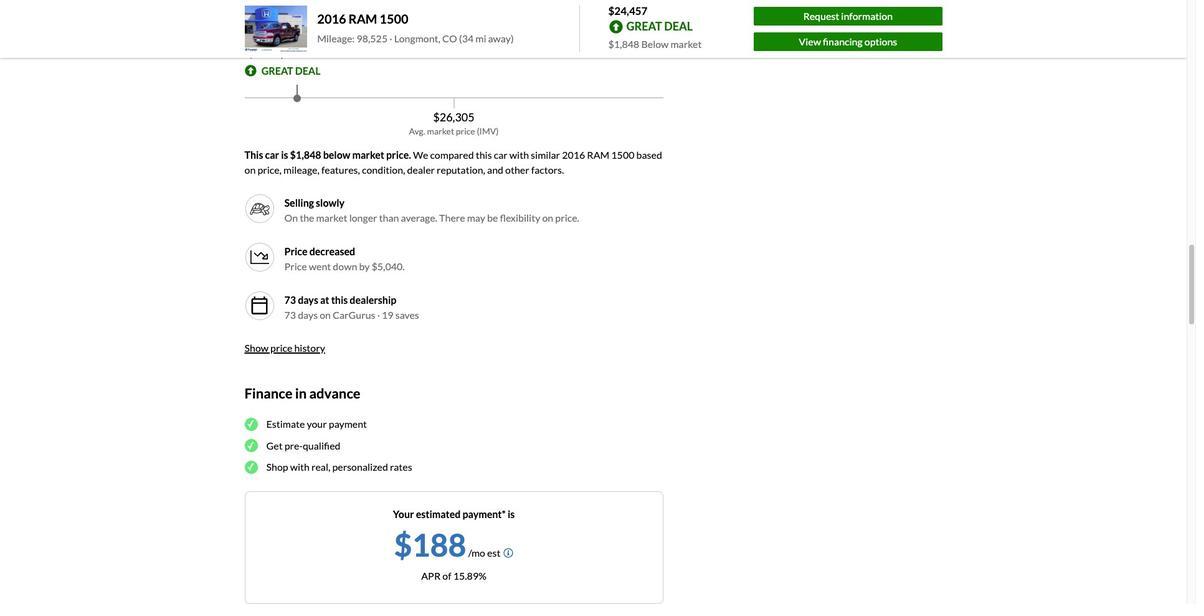 Task type: describe. For each thing, give the bounding box(es) containing it.
(imv)
[[477, 126, 499, 136]]

this car is $1,848 below market price.
[[245, 149, 411, 161]]

flexibility
[[500, 212, 540, 224]]

away)
[[488, 33, 514, 44]]

deal
[[664, 19, 693, 33]]

on inside 73 days at this dealership 73 days on cargurus · 19 saves
[[320, 309, 331, 321]]

1 vertical spatial with
[[290, 461, 310, 473]]

in
[[295, 385, 307, 402]]

estimate
[[266, 418, 305, 430]]

view financing options
[[799, 35, 897, 47]]

request information
[[803, 10, 893, 22]]

other
[[505, 164, 529, 176]]

financing
[[823, 35, 863, 47]]

mi
[[476, 33, 486, 44]]

0 horizontal spatial is
[[281, 149, 288, 161]]

rates
[[390, 461, 412, 473]]

pre-
[[285, 440, 303, 451]]

real,
[[311, 461, 330, 473]]

finance in advance
[[245, 385, 360, 402]]

dealership
[[350, 294, 396, 306]]

$188
[[394, 526, 466, 564]]

went
[[309, 260, 331, 272]]

ram inside we compared this car with similar 2016 ram 1500 based on price, mileage, features, condition, dealer reputation, and other factors.
[[587, 149, 609, 161]]

co
[[442, 33, 457, 44]]

factors.
[[531, 164, 564, 176]]

19
[[382, 309, 393, 321]]

market up condition,
[[352, 149, 384, 161]]

$5,040.
[[372, 260, 405, 272]]

down
[[333, 260, 357, 272]]

apr of 15.89%
[[421, 570, 486, 582]]

show
[[245, 342, 269, 354]]

great deal
[[261, 65, 320, 77]]

market down 'deal' at the right top
[[671, 38, 702, 50]]

$24,457 for great deal
[[246, 36, 319, 60]]

similar
[[531, 149, 560, 161]]

estimate your payment
[[266, 418, 367, 430]]

2 price from the top
[[284, 260, 307, 272]]

below
[[641, 38, 669, 50]]

reputation,
[[437, 164, 485, 176]]

2 days from the top
[[298, 309, 318, 321]]

1 days from the top
[[298, 294, 318, 306]]

this inside we compared this car with similar 2016 ram 1500 based on price, mileage, features, condition, dealer reputation, and other factors.
[[476, 149, 492, 161]]

shop
[[266, 461, 288, 473]]

0 horizontal spatial price
[[270, 342, 292, 354]]

73 days at this dealership 73 days on cargurus · 19 saves
[[284, 294, 419, 321]]

this inside 73 days at this dealership 73 days on cargurus · 19 saves
[[331, 294, 348, 306]]

personalized
[[332, 461, 388, 473]]

1500 inside 2016 ram 1500 mileage: 98,525 · longmont, co (34 mi away)
[[380, 11, 409, 26]]

on
[[284, 212, 298, 224]]

2016 inside 2016 ram 1500 mileage: 98,525 · longmont, co (34 mi away)
[[317, 11, 346, 26]]

$26,305
[[433, 110, 475, 124]]

$26,305 avg. market price (imv)
[[409, 110, 499, 136]]

price,
[[258, 164, 282, 176]]

shop with real, personalized rates
[[266, 461, 412, 473]]

show price history
[[245, 342, 325, 354]]

ram inside 2016 ram 1500 mileage: 98,525 · longmont, co (34 mi away)
[[349, 11, 377, 26]]

1500 inside we compared this car with similar 2016 ram 1500 based on price, mileage, features, condition, dealer reputation, and other factors.
[[611, 149, 634, 161]]

based
[[636, 149, 662, 161]]

on inside 'selling slowly on the market longer than average. there may be flexibility on price.'
[[542, 212, 553, 224]]

condition,
[[362, 164, 405, 176]]

qualified
[[303, 440, 340, 451]]

your estimated payment* is
[[393, 508, 515, 520]]

payment
[[329, 418, 367, 430]]

longmont,
[[394, 33, 440, 44]]

great
[[261, 65, 293, 77]]

longer
[[349, 212, 377, 224]]

get
[[266, 440, 283, 451]]

selling
[[284, 197, 314, 209]]

98,525
[[357, 33, 388, 44]]

history
[[294, 342, 325, 354]]

pricing
[[245, 0, 288, 17]]

2 73 from the top
[[284, 309, 296, 321]]

price decreased price went down by $5,040.
[[284, 245, 405, 272]]

on inside we compared this car with similar 2016 ram 1500 based on price, mileage, features, condition, dealer reputation, and other factors.
[[245, 164, 256, 176]]

· inside 73 days at this dealership 73 days on cargurus · 19 saves
[[377, 309, 380, 321]]

at
[[320, 294, 329, 306]]

/mo
[[468, 547, 485, 559]]

view financing options button
[[754, 32, 942, 51]]

than
[[379, 212, 399, 224]]

compared
[[430, 149, 474, 161]]

view
[[799, 35, 821, 47]]

2016 inside we compared this car with similar 2016 ram 1500 based on price, mileage, features, condition, dealer reputation, and other factors.
[[562, 149, 585, 161]]

your
[[307, 418, 327, 430]]

the
[[300, 212, 314, 224]]

est
[[487, 547, 501, 559]]

get pre-qualified
[[266, 440, 340, 451]]



Task type: vqa. For each thing, say whether or not it's contained in the screenshot.
CAR in the We compared this car with similar 2016 RAM 1500 based on price, mileage, features, condition, dealer reputation, and other factors.
yes



Task type: locate. For each thing, give the bounding box(es) containing it.
73 up "show price history" link
[[284, 309, 296, 321]]

0 horizontal spatial this
[[331, 294, 348, 306]]

payment*
[[463, 508, 506, 520]]

information
[[841, 10, 893, 22]]

73 days at this dealership image
[[245, 291, 274, 321], [250, 296, 269, 316]]

1 horizontal spatial price
[[456, 126, 475, 136]]

0 vertical spatial 73
[[284, 294, 296, 306]]

average.
[[401, 212, 437, 224]]

1 vertical spatial ram
[[587, 149, 609, 161]]

$1,848 below market
[[608, 38, 702, 50]]

· left 19
[[377, 309, 380, 321]]

of
[[442, 570, 451, 582]]

and
[[487, 164, 503, 176]]

$188 /mo est
[[394, 526, 501, 564]]

cargurus
[[333, 309, 375, 321]]

market
[[671, 38, 702, 50], [427, 126, 454, 136], [352, 149, 384, 161], [316, 212, 347, 224]]

2 horizontal spatial on
[[542, 212, 553, 224]]

selling slowly image
[[250, 199, 269, 219]]

decreased
[[309, 245, 355, 257]]

1 vertical spatial price.
[[555, 212, 579, 224]]

with
[[509, 149, 529, 161], [290, 461, 310, 473]]

market inside $26,305 avg. market price (imv)
[[427, 126, 454, 136]]

dealer
[[407, 164, 435, 176]]

1 vertical spatial 1500
[[611, 149, 634, 161]]

1 vertical spatial $24,457
[[246, 36, 319, 60]]

car inside we compared this car with similar 2016 ram 1500 based on price, mileage, features, condition, dealer reputation, and other factors.
[[494, 149, 508, 161]]

days
[[298, 294, 318, 306], [298, 309, 318, 321]]

ram left based
[[587, 149, 609, 161]]

there
[[439, 212, 465, 224]]

$1,848
[[608, 38, 639, 50], [290, 149, 321, 161]]

price decreased image
[[245, 242, 274, 272], [250, 247, 269, 267]]

1 horizontal spatial price.
[[555, 212, 579, 224]]

0 vertical spatial 2016
[[317, 11, 346, 26]]

this
[[245, 149, 263, 161]]

this right at
[[331, 294, 348, 306]]

$1,848 down great
[[608, 38, 639, 50]]

price. inside 'selling slowly on the market longer than average. there may be flexibility on price.'
[[555, 212, 579, 224]]

1 vertical spatial on
[[542, 212, 553, 224]]

great deal
[[626, 19, 693, 33]]

2 car from the left
[[494, 149, 508, 161]]

1 horizontal spatial car
[[494, 149, 508, 161]]

show price history link
[[245, 342, 325, 354]]

car up price,
[[265, 149, 279, 161]]

0 vertical spatial 1500
[[380, 11, 409, 26]]

may
[[467, 212, 485, 224]]

ram up 98,525
[[349, 11, 377, 26]]

this
[[476, 149, 492, 161], [331, 294, 348, 306]]

advance
[[309, 385, 360, 402]]

apr
[[421, 570, 441, 582]]

1 horizontal spatial this
[[476, 149, 492, 161]]

request
[[803, 10, 839, 22]]

request information button
[[754, 7, 942, 25]]

info circle image
[[504, 548, 514, 558]]

0 vertical spatial on
[[245, 164, 256, 176]]

estimated
[[416, 508, 461, 520]]

days up the history
[[298, 309, 318, 321]]

market down slowly
[[316, 212, 347, 224]]

deal
[[295, 65, 320, 77]]

market inside 'selling slowly on the market longer than average. there may be flexibility on price.'
[[316, 212, 347, 224]]

2016 up "mileage:"
[[317, 11, 346, 26]]

0 vertical spatial price
[[284, 245, 307, 257]]

1 horizontal spatial $1,848
[[608, 38, 639, 50]]

0 vertical spatial ram
[[349, 11, 377, 26]]

with left real,
[[290, 461, 310, 473]]

(34
[[459, 33, 474, 44]]

1 vertical spatial $1,848
[[290, 149, 321, 161]]

1500
[[380, 11, 409, 26], [611, 149, 634, 161]]

1 vertical spatial this
[[331, 294, 348, 306]]

on down this
[[245, 164, 256, 176]]

price right the show
[[270, 342, 292, 354]]

is
[[281, 149, 288, 161], [508, 508, 515, 520]]

15.89%
[[453, 570, 486, 582]]

mileage,
[[284, 164, 320, 176]]

with inside we compared this car with similar 2016 ram 1500 based on price, mileage, features, condition, dealer reputation, and other factors.
[[509, 149, 529, 161]]

$1,848 up mileage,
[[290, 149, 321, 161]]

0 horizontal spatial 1500
[[380, 11, 409, 26]]

$24,457
[[608, 4, 648, 17], [246, 36, 319, 60]]

1 horizontal spatial with
[[509, 149, 529, 161]]

on
[[245, 164, 256, 176], [542, 212, 553, 224], [320, 309, 331, 321]]

1 vertical spatial 2016
[[562, 149, 585, 161]]

price inside $26,305 avg. market price (imv)
[[456, 126, 475, 136]]

1 vertical spatial ·
[[377, 309, 380, 321]]

0 horizontal spatial ·
[[377, 309, 380, 321]]

0 horizontal spatial 2016
[[317, 11, 346, 26]]

0 vertical spatial $24,457
[[608, 4, 648, 17]]

options
[[865, 35, 897, 47]]

price. up condition,
[[386, 149, 411, 161]]

finance
[[245, 385, 293, 402]]

$24,457 for $1,848
[[608, 4, 648, 17]]

0 vertical spatial this
[[476, 149, 492, 161]]

1 horizontal spatial 1500
[[611, 149, 634, 161]]

slowly
[[316, 197, 345, 209]]

car
[[265, 149, 279, 161], [494, 149, 508, 161]]

0 horizontal spatial $1,848
[[290, 149, 321, 161]]

price
[[456, 126, 475, 136], [270, 342, 292, 354]]

by
[[359, 260, 370, 272]]

is right payment*
[[508, 508, 515, 520]]

1 vertical spatial price
[[284, 260, 307, 272]]

we
[[413, 149, 428, 161]]

1 vertical spatial price
[[270, 342, 292, 354]]

0 vertical spatial with
[[509, 149, 529, 161]]

· inside 2016 ram 1500 mileage: 98,525 · longmont, co (34 mi away)
[[390, 33, 392, 44]]

1 car from the left
[[265, 149, 279, 161]]

0 horizontal spatial car
[[265, 149, 279, 161]]

features,
[[321, 164, 360, 176]]

1 horizontal spatial on
[[320, 309, 331, 321]]

0 vertical spatial price
[[456, 126, 475, 136]]

73 left at
[[284, 294, 296, 306]]

is up price,
[[281, 149, 288, 161]]

your
[[393, 508, 414, 520]]

0 vertical spatial days
[[298, 294, 318, 306]]

price down '$26,305'
[[456, 126, 475, 136]]

0 horizontal spatial with
[[290, 461, 310, 473]]

1500 left based
[[611, 149, 634, 161]]

ram
[[349, 11, 377, 26], [587, 149, 609, 161]]

selling slowly image
[[245, 194, 274, 224]]

be
[[487, 212, 498, 224]]

·
[[390, 33, 392, 44], [377, 309, 380, 321]]

0 horizontal spatial $24,457
[[246, 36, 319, 60]]

0 vertical spatial price.
[[386, 149, 411, 161]]

market down '$26,305'
[[427, 126, 454, 136]]

1 73 from the top
[[284, 294, 296, 306]]

1 horizontal spatial $24,457
[[608, 4, 648, 17]]

mileage:
[[317, 33, 355, 44]]

1 price from the top
[[284, 245, 307, 257]]

73
[[284, 294, 296, 306], [284, 309, 296, 321]]

on down at
[[320, 309, 331, 321]]

this up and
[[476, 149, 492, 161]]

1500 up 98,525
[[380, 11, 409, 26]]

avg.
[[409, 126, 425, 136]]

on right flexibility
[[542, 212, 553, 224]]

with up the other
[[509, 149, 529, 161]]

0 horizontal spatial price.
[[386, 149, 411, 161]]

· right 98,525
[[390, 33, 392, 44]]

1 vertical spatial days
[[298, 309, 318, 321]]

days left at
[[298, 294, 318, 306]]

price left went
[[284, 260, 307, 272]]

2 vertical spatial on
[[320, 309, 331, 321]]

1 vertical spatial 73
[[284, 309, 296, 321]]

2016 ram 1500 image
[[245, 5, 307, 52]]

0 vertical spatial ·
[[390, 33, 392, 44]]

selling slowly on the market longer than average. there may be flexibility on price.
[[284, 197, 579, 224]]

below
[[323, 149, 350, 161]]

we compared this car with similar 2016 ram 1500 based on price, mileage, features, condition, dealer reputation, and other factors.
[[245, 149, 662, 176]]

1 horizontal spatial is
[[508, 508, 515, 520]]

0 vertical spatial is
[[281, 149, 288, 161]]

great deal image
[[245, 65, 256, 77]]

1 horizontal spatial ram
[[587, 149, 609, 161]]

2016 right similar
[[562, 149, 585, 161]]

price.
[[386, 149, 411, 161], [555, 212, 579, 224]]

1 horizontal spatial ·
[[390, 33, 392, 44]]

0 horizontal spatial ram
[[349, 11, 377, 26]]

1 horizontal spatial 2016
[[562, 149, 585, 161]]

saves
[[395, 309, 419, 321]]

price down on
[[284, 245, 307, 257]]

0 horizontal spatial on
[[245, 164, 256, 176]]

price. right flexibility
[[555, 212, 579, 224]]

1 vertical spatial is
[[508, 508, 515, 520]]

2016 ram 1500 mileage: 98,525 · longmont, co (34 mi away)
[[317, 11, 514, 44]]

0 vertical spatial $1,848
[[608, 38, 639, 50]]

car up and
[[494, 149, 508, 161]]

great
[[626, 19, 662, 33]]



